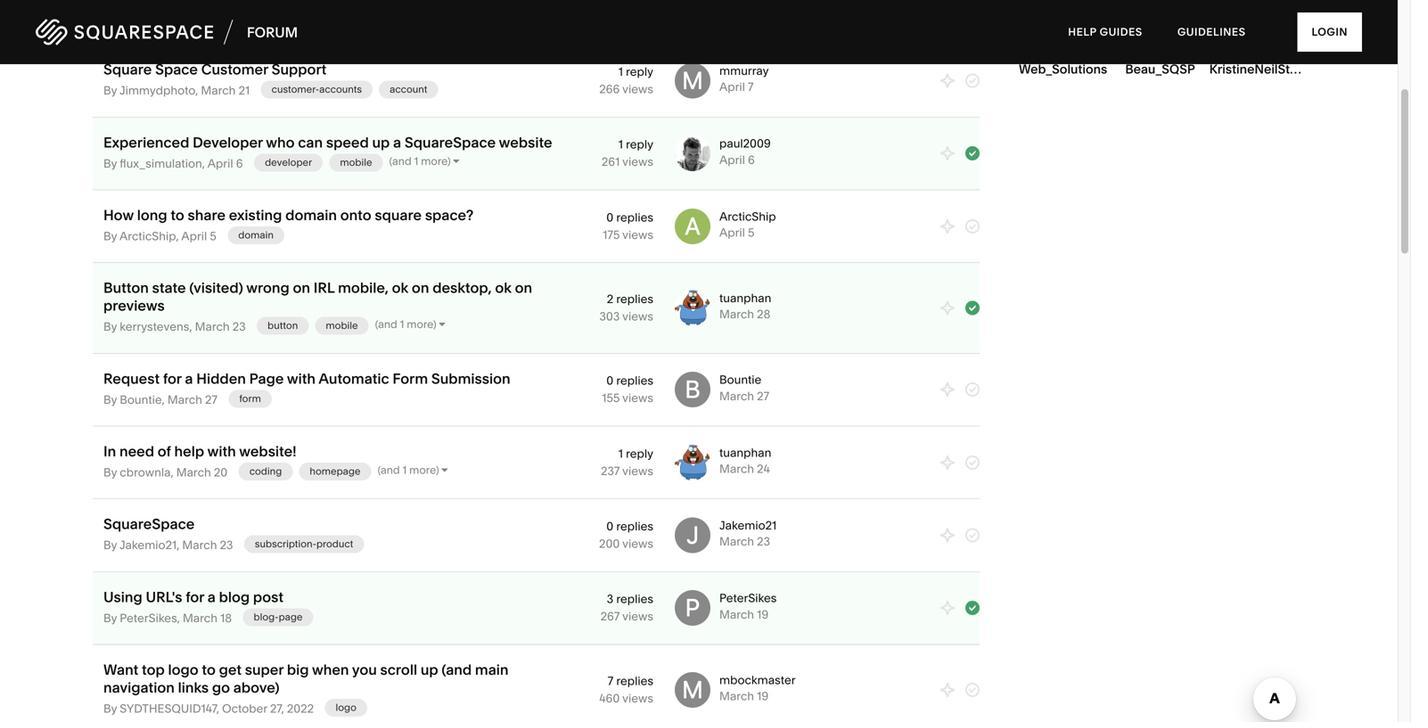 Task type: vqa. For each thing, say whether or not it's contained in the screenshot.
the bottom and
no



Task type: describe. For each thing, give the bounding box(es) containing it.
customer-accounts link
[[261, 81, 373, 99]]

jimmydphoto link
[[119, 83, 195, 98]]

5 inside arcticship april 5
[[748, 226, 755, 240]]

by arcticship , april 5
[[103, 229, 216, 243]]

squarespace forum image
[[36, 16, 298, 48]]

1 vertical spatial a
[[185, 370, 193, 387]]

bountie inside bountie march 27
[[719, 373, 762, 387]]

5 link
[[275, 11, 299, 34]]

by for how long to share existing domain onto square space?
[[103, 229, 117, 243]]

when
[[312, 661, 349, 678]]

(and for website!
[[378, 464, 400, 477]]

form link
[[229, 390, 272, 408]]

0 replies 175 views
[[603, 210, 653, 242]]

views for request for a hidden page with automatic form submission
[[622, 391, 653, 405]]

0 horizontal spatial squarespace
[[103, 515, 195, 533]]

form
[[239, 393, 261, 405]]

23 for button state (visited) wrong on irl mobile, ok on desktop, ok on previews
[[232, 320, 246, 334]]

wrong
[[246, 279, 289, 297]]

account link
[[379, 81, 438, 99]]

tuanphan link for in need of help with website!
[[719, 446, 771, 460]]

23 inside 'jakemio21 march 23'
[[757, 535, 770, 549]]

using url's for a blog post
[[103, 588, 283, 606]]

0 horizontal spatial jakemio21
[[119, 538, 177, 552]]

views for in need of help with website!
[[622, 464, 653, 478]]

kristineneilstudio link
[[1209, 62, 1316, 77]]

login link
[[1297, 12, 1362, 52]]

form
[[393, 370, 428, 387]]

help
[[1068, 25, 1097, 38]]

0 horizontal spatial petersikes
[[120, 611, 177, 625]]

mobile for irl
[[326, 320, 358, 332]]

0 replies 155 views
[[602, 374, 653, 405]]

october
[[222, 702, 267, 716]]

6 inside paul2009 april 6
[[748, 153, 755, 167]]

coding link
[[239, 463, 293, 481]]

1 left 2 link
[[184, 16, 189, 28]]

support
[[272, 61, 327, 78]]

303
[[599, 309, 620, 324]]

main
[[475, 661, 509, 678]]

automatic
[[319, 370, 389, 387]]

prev
[[139, 16, 165, 28]]

1 horizontal spatial squarespace
[[405, 134, 496, 151]]

mmurray image
[[675, 63, 710, 98]]

march 24 link
[[719, 462, 770, 476]]

solved image
[[965, 601, 980, 615]]

developer link
[[254, 154, 323, 171]]

0 inside 0 replies 200 views
[[606, 519, 613, 533]]

7 replies 460 views
[[599, 674, 653, 705]]

paul2009
[[719, 136, 771, 151]]

1 left caret down icon
[[414, 155, 418, 167]]

accounts
[[319, 84, 362, 96]]

19 for using url's for a blog post
[[757, 607, 769, 622]]

want top logo to get super big when you scroll up (and main navigation links go above) link
[[103, 661, 509, 696]]

0 vertical spatial with
[[287, 370, 316, 387]]

21
[[239, 83, 250, 98]]

post
[[253, 588, 283, 606]]

0 horizontal spatial for
[[163, 370, 182, 387]]

by for button state (visited) wrong on irl mobile, ok on desktop, ok on previews
[[103, 320, 117, 334]]

april 6 link
[[719, 153, 755, 167]]

more) for ok
[[407, 318, 436, 331]]

march inside mbockmaster march 19
[[719, 689, 754, 703]]

, for for
[[162, 392, 165, 407]]

bountie march 27
[[719, 373, 769, 403]]

, for need
[[171, 465, 173, 480]]

circle user image
[[1067, 13, 1086, 32]]

0 vertical spatial bountie link
[[719, 373, 762, 387]]

april for experienced developer who can speed up a squarespace website
[[719, 153, 745, 167]]

1 inside 1 reply 266 views
[[618, 65, 623, 79]]

go
[[212, 679, 230, 696]]

2022
[[287, 702, 314, 716]]

24
[[757, 462, 770, 476]]

request for a hidden page with automatic form submission
[[103, 370, 510, 387]]

of
[[158, 443, 171, 460]]

page
[[249, 370, 284, 387]]

request
[[103, 370, 160, 387]]

web_solutions image
[[1043, 16, 1083, 55]]

irl
[[314, 279, 335, 297]]

1 on from the left
[[293, 279, 310, 297]]

mbockmaster image
[[675, 672, 710, 708]]

0 vertical spatial petersikes link
[[719, 591, 777, 605]]

0 vertical spatial arcticship
[[719, 209, 776, 224]]

above)
[[233, 679, 279, 696]]

hidden
[[196, 370, 246, 387]]

237
[[601, 464, 620, 478]]

march down square space customer support
[[201, 83, 236, 98]]

want
[[103, 661, 138, 678]]

mbockmaster link
[[719, 673, 796, 687]]

1 horizontal spatial 5
[[284, 16, 290, 28]]

up inside want top logo to get super big when you scroll up (and main navigation links go above)
[[421, 661, 438, 678]]

views for using url's for a blog post
[[622, 609, 653, 624]]

previews
[[103, 297, 165, 314]]

kristineneilstudio
[[1209, 62, 1316, 77]]

square
[[103, 61, 152, 78]]

button link
[[257, 317, 309, 335]]

0 horizontal spatial 6
[[236, 156, 243, 171]]

1 up form
[[400, 318, 404, 331]]

mobile for up
[[340, 156, 372, 168]]

long
[[137, 206, 167, 224]]

tuanphan link for button state (visited) wrong on irl mobile, ok on desktop, ok on previews
[[719, 291, 771, 305]]

paul2009 link
[[719, 136, 771, 151]]

solved image for experienced developer who can speed up a squarespace website
[[965, 146, 980, 161]]

1 horizontal spatial a
[[208, 588, 216, 606]]

arcticship april 5
[[719, 209, 776, 240]]

by for in need of help with website!
[[103, 465, 117, 480]]

kerrystevens
[[120, 320, 189, 334]]

you
[[352, 661, 377, 678]]

march 23 link
[[719, 535, 770, 549]]

to inside want top logo to get super big when you scroll up (and main navigation links go above)
[[202, 661, 216, 678]]

3 for 3
[[234, 16, 239, 28]]

paul2009 image
[[675, 136, 710, 171]]

by jakemio21 , march 23
[[103, 538, 233, 552]]

april for square space customer support
[[719, 80, 745, 94]]

can
[[298, 134, 323, 151]]

1 right homepage
[[402, 464, 407, 477]]

0 horizontal spatial jakemio21 link
[[119, 538, 177, 552]]

flux_simulation
[[120, 156, 202, 171]]

login
[[1312, 25, 1348, 38]]

april for how long to share existing domain onto square space?
[[719, 226, 745, 240]]

by kerrystevens , march 23
[[103, 320, 246, 334]]

1 horizontal spatial jakemio21
[[719, 518, 777, 533]]

by bountie , march 27
[[103, 392, 217, 407]]

april down share
[[181, 229, 207, 243]]

how long to share existing domain onto square space?
[[103, 206, 474, 224]]

march 28 link
[[719, 307, 770, 321]]

views for squarespace
[[622, 537, 653, 551]]

sydthesquid147 link
[[120, 702, 216, 716]]

by for square space customer support
[[103, 83, 117, 98]]

1 vertical spatial for
[[186, 588, 204, 606]]

, for state
[[189, 320, 192, 334]]

mobile link for up
[[329, 154, 383, 171]]

replies for space?
[[616, 210, 653, 224]]

beau_sqsp
[[1125, 62, 1195, 77]]

in
[[103, 443, 116, 460]]

by petersikes , march 18
[[103, 611, 232, 625]]

3 for 3 replies 267 views
[[607, 592, 613, 606]]

0 vertical spatial jakemio21 link
[[719, 518, 777, 533]]

more) for squarespace
[[421, 155, 451, 167]]

tuanphan march 28
[[719, 291, 771, 321]]

square space customer support link
[[103, 61, 327, 78]]

help
[[174, 443, 204, 460]]

prev link
[[130, 11, 174, 34]]

beau_sqsp image
[[1141, 16, 1180, 55]]

website!
[[239, 443, 297, 460]]

0 horizontal spatial 27
[[205, 392, 217, 407]]

march inside tuanphan march 28
[[719, 307, 754, 321]]

april 5 link
[[719, 226, 755, 240]]

logo link
[[325, 699, 367, 717]]

, for space
[[195, 83, 198, 98]]

replies for you
[[616, 674, 653, 688]]

by for want top logo to get super big when you scroll up (and main navigation links go above)
[[103, 702, 117, 716]]

2 vertical spatial more)
[[409, 464, 439, 477]]

jimmydphoto
[[119, 83, 195, 98]]

2 vertical spatial (and 1 more)
[[378, 464, 442, 477]]

links
[[178, 679, 209, 696]]

266
[[599, 82, 620, 96]]

request for a hidden page with automatic form submission link
[[103, 370, 510, 387]]

3 link
[[225, 11, 248, 34]]

desktop,
[[433, 279, 492, 297]]

mbockmaster march 19
[[719, 673, 796, 703]]

march inside bountie march 27
[[719, 389, 754, 403]]

175
[[603, 228, 620, 242]]

0 vertical spatial petersikes
[[719, 591, 777, 605]]

guides
[[1100, 25, 1143, 38]]

18
[[220, 611, 232, 625]]



Task type: locate. For each thing, give the bounding box(es) containing it.
existing
[[229, 206, 282, 224]]

views for button state (visited) wrong on irl mobile, ok on desktop, ok on previews
[[622, 309, 653, 324]]

155
[[602, 391, 620, 405]]

28
[[757, 307, 770, 321]]

top
[[142, 661, 165, 678]]

2 vertical spatial 0
[[606, 519, 613, 533]]

1 horizontal spatial 2
[[607, 292, 613, 306]]

1 vertical spatial up
[[421, 661, 438, 678]]

squarespace
[[405, 134, 496, 151], [103, 515, 195, 533]]

views right 303
[[622, 309, 653, 324]]

6 down paul2009 link
[[748, 153, 755, 167]]

solved image for button state (visited) wrong on irl mobile, ok on desktop, ok on previews
[[965, 301, 980, 315]]

7 up 460
[[608, 674, 613, 688]]

arcticship image
[[675, 208, 710, 244]]

3 views from the top
[[622, 228, 653, 242]]

0 vertical spatial tuanphan
[[719, 291, 771, 305]]

caret down image
[[439, 319, 445, 330], [442, 464, 448, 475]]

caret down image for in need of help with website!
[[442, 464, 448, 475]]

2 march 19 link from the top
[[719, 689, 769, 703]]

logo inside want top logo to get super big when you scroll up (and main navigation links go above)
[[168, 661, 199, 678]]

views inside 1 reply 261 views
[[622, 155, 653, 169]]

0 vertical spatial to
[[171, 206, 184, 224]]

subscription-product link
[[244, 535, 364, 553]]

by for request for a hidden page with automatic form submission
[[103, 392, 117, 407]]

homepage
[[310, 465, 361, 477]]

reply
[[626, 65, 653, 79], [626, 137, 653, 152], [626, 446, 653, 461]]

2 replies 303 views
[[599, 292, 653, 324]]

1 vertical spatial logo
[[336, 702, 356, 714]]

domain down existing
[[238, 229, 274, 241]]

0 vertical spatial caret down image
[[439, 319, 445, 330]]

0 horizontal spatial 5
[[210, 229, 216, 243]]

reply left paul2009 icon
[[626, 137, 653, 152]]

tuanphan image for in need of help with website!
[[675, 445, 710, 480]]

kristineneilstudio image
[[1238, 16, 1277, 55]]

1 horizontal spatial bountie link
[[719, 373, 762, 387]]

by down request
[[103, 392, 117, 407]]

(and for irl
[[375, 318, 397, 331]]

march inside the tuanphan march 24
[[719, 462, 754, 476]]

1 horizontal spatial 3
[[607, 592, 613, 606]]

1 replies from the top
[[616, 210, 653, 224]]

website
[[499, 134, 552, 151]]

experienced
[[103, 134, 189, 151]]

logo
[[168, 661, 199, 678], [336, 702, 356, 714]]

caret down image for button state (visited) wrong on irl mobile, ok on desktop, ok on previews
[[439, 319, 445, 330]]

19 for want top logo to get super big when you scroll up (and main navigation links go above)
[[757, 689, 769, 703]]

replies up 155
[[616, 374, 653, 388]]

, for top
[[216, 702, 219, 716]]

march inside petersikes march 19
[[719, 607, 754, 622]]

to
[[171, 206, 184, 224], [202, 661, 216, 678]]

0 for submission
[[606, 374, 613, 388]]

views right 267
[[622, 609, 653, 624]]

(and left main
[[442, 661, 472, 678]]

2 by from the top
[[103, 156, 117, 171]]

, for long
[[176, 229, 179, 243]]

2 on from the left
[[412, 279, 429, 297]]

2 reply from the top
[[626, 137, 653, 152]]

1 vertical spatial arcticship
[[119, 229, 176, 243]]

with up 20
[[207, 443, 236, 460]]

replies inside 7 replies 460 views
[[616, 674, 653, 688]]

1 horizontal spatial petersikes link
[[719, 591, 777, 605]]

23 left button link at the left top of page
[[232, 320, 246, 334]]

261
[[602, 155, 620, 169]]

1 ok from the left
[[392, 279, 408, 297]]

views right 155
[[622, 391, 653, 405]]

tuanphan link up march 24 link
[[719, 446, 771, 460]]

solved image
[[965, 146, 980, 161], [965, 301, 980, 315]]

19 inside petersikes march 19
[[757, 607, 769, 622]]

27 inside bountie march 27
[[757, 389, 769, 403]]

arcticship up april 5 link
[[719, 209, 776, 224]]

first page image
[[112, 16, 119, 28]]

0 horizontal spatial to
[[171, 206, 184, 224]]

0 horizontal spatial up
[[372, 134, 390, 151]]

guidelines link
[[1161, 9, 1262, 55]]

0 horizontal spatial ok
[[392, 279, 408, 297]]

0 vertical spatial for
[[163, 370, 182, 387]]

views right 261
[[622, 155, 653, 169]]

19 inside mbockmaster march 19
[[757, 689, 769, 703]]

1 vertical spatial 19
[[757, 689, 769, 703]]

7 by from the top
[[103, 538, 117, 552]]

0 replies 200 views
[[599, 519, 653, 551]]

2 horizontal spatial on
[[515, 279, 532, 297]]

3 replies 267 views
[[600, 592, 653, 624]]

23 up petersikes march 19
[[757, 535, 770, 549]]

6 replies from the top
[[616, 674, 653, 688]]

views for want top logo to get super big when you scroll up (and main navigation links go above)
[[622, 691, 653, 705]]

1 horizontal spatial arcticship
[[719, 209, 776, 224]]

tuanphan link up march 28 link
[[719, 291, 771, 305]]

0 horizontal spatial bountie
[[120, 392, 162, 407]]

0 horizontal spatial 2
[[208, 16, 214, 28]]

0 horizontal spatial a
[[185, 370, 193, 387]]

, down square space customer support
[[195, 83, 198, 98]]

2 ok from the left
[[495, 279, 512, 297]]

3 by from the top
[[103, 229, 117, 243]]

coding
[[249, 465, 282, 477]]

state
[[152, 279, 186, 297]]

by down using
[[103, 611, 117, 625]]

reply down 0 replies 155 views
[[626, 446, 653, 461]]

2 for 2
[[208, 16, 214, 28]]

1 inside 1 reply 237 views
[[618, 446, 623, 461]]

experienced developer who can speed up a squarespace website link
[[103, 134, 552, 151]]

(and 1 more)
[[389, 155, 453, 167], [375, 318, 439, 331], [378, 464, 442, 477]]

more)
[[421, 155, 451, 167], [407, 318, 436, 331], [409, 464, 439, 477]]

, down go
[[216, 702, 219, 716]]

views for how long to share existing domain onto square space?
[[622, 228, 653, 242]]

1 vertical spatial tuanphan
[[719, 446, 771, 460]]

1 vertical spatial (and 1 more)
[[375, 318, 439, 331]]

tuanphan for in need of help with website!
[[719, 446, 771, 460]]

tuanphan up march 24 link
[[719, 446, 771, 460]]

bountie down request
[[120, 392, 162, 407]]

bountie image
[[675, 372, 710, 407]]

april inside arcticship april 5
[[719, 226, 745, 240]]

2 right 1 link
[[208, 16, 214, 28]]

views right 175
[[622, 228, 653, 242]]

on left desktop,
[[412, 279, 429, 297]]

3 0 from the top
[[606, 519, 613, 533]]

1 reply 237 views
[[601, 446, 653, 478]]

march up using url's for a blog post 'link'
[[182, 538, 217, 552]]

0 horizontal spatial logo
[[168, 661, 199, 678]]

2 vertical spatial reply
[[626, 446, 653, 461]]

1 vertical spatial solved image
[[965, 301, 980, 315]]

1 reply 261 views
[[602, 137, 653, 169]]

0 horizontal spatial on
[[293, 279, 310, 297]]

ok right desktop,
[[495, 279, 512, 297]]

reply for square space customer support
[[626, 65, 653, 79]]

mmurray
[[719, 64, 769, 78]]

2 solved image from the top
[[965, 301, 980, 315]]

2 views from the top
[[622, 155, 653, 169]]

a
[[393, 134, 401, 151], [185, 370, 193, 387], [208, 588, 216, 606]]

replies up the 200
[[616, 519, 653, 533]]

1 solved image from the top
[[965, 146, 980, 161]]

a left the blog
[[208, 588, 216, 606]]

2 tuanphan from the top
[[719, 446, 771, 460]]

on left irl
[[293, 279, 310, 297]]

with right page
[[287, 370, 316, 387]]

4 views from the top
[[622, 309, 653, 324]]

2 replies from the top
[[616, 292, 653, 306]]

(and 1 more) for ok
[[375, 318, 439, 331]]

0 for space?
[[606, 210, 613, 224]]

tuanphan image
[[675, 290, 710, 326], [675, 445, 710, 480]]

march 19 link for using url's for a blog post
[[719, 607, 769, 622]]

domain link
[[228, 226, 284, 244]]

april inside mmurray april 7
[[719, 80, 745, 94]]

tuanphan
[[719, 291, 771, 305], [719, 446, 771, 460]]

blog-page link
[[243, 608, 313, 626]]

0 up the 200
[[606, 519, 613, 533]]

to right long
[[171, 206, 184, 224]]

1 horizontal spatial logo
[[336, 702, 356, 714]]

reply inside 1 reply 237 views
[[626, 446, 653, 461]]

0 vertical spatial 2
[[208, 16, 214, 28]]

want top logo to get super big when you scroll up (and main navigation links go above)
[[103, 661, 509, 696]]

reply for in need of help with website!
[[626, 446, 653, 461]]

jakemio21 link up march 23 link
[[719, 518, 777, 533]]

1 vertical spatial petersikes
[[120, 611, 177, 625]]

homepage link
[[299, 463, 371, 481]]

developer
[[265, 156, 312, 168]]

views inside 0 replies 175 views
[[622, 228, 653, 242]]

jakemio21 image
[[675, 517, 710, 553]]

jakemio21
[[719, 518, 777, 533], [119, 538, 177, 552]]

2 horizontal spatial a
[[393, 134, 401, 151]]

mobile link for irl
[[315, 317, 369, 335]]

blog-
[[254, 611, 279, 623]]

views inside 0 replies 200 views
[[622, 537, 653, 551]]

replies inside 3 replies 267 views
[[616, 592, 653, 606]]

5 views from the top
[[622, 391, 653, 405]]

0 inside 0 replies 175 views
[[606, 210, 613, 224]]

9 by from the top
[[103, 702, 117, 716]]

views right the 200
[[622, 537, 653, 551]]

0 vertical spatial bountie
[[719, 373, 762, 387]]

replies up 303
[[616, 292, 653, 306]]

for right url's
[[186, 588, 204, 606]]

replies inside 2 replies 303 views
[[616, 292, 653, 306]]

3 on from the left
[[515, 279, 532, 297]]

, down squarespace link
[[177, 538, 179, 552]]

ok right mobile,
[[392, 279, 408, 297]]

1 tuanphan link from the top
[[719, 291, 771, 305]]

0 horizontal spatial arcticship
[[119, 229, 176, 243]]

caret down image
[[453, 155, 459, 166]]

3 up 267
[[607, 592, 613, 606]]

using
[[103, 588, 142, 606]]

reply inside 1 reply 261 views
[[626, 137, 653, 152]]

5 right "4"
[[284, 16, 290, 28]]

petersikes image
[[675, 590, 710, 626]]

ok
[[392, 279, 408, 297], [495, 279, 512, 297]]

1 by from the top
[[103, 83, 117, 98]]

8 views from the top
[[622, 609, 653, 624]]

march right jakemio21 'image'
[[719, 535, 754, 549]]

0 vertical spatial arcticship link
[[719, 209, 776, 224]]

1 vertical spatial arcticship link
[[119, 229, 176, 243]]

by down navigation
[[103, 702, 117, 716]]

1 vertical spatial with
[[207, 443, 236, 460]]

by down 'previews'
[[103, 320, 117, 334]]

5 replies from the top
[[616, 592, 653, 606]]

2 horizontal spatial 5
[[748, 226, 755, 240]]

0 vertical spatial a
[[393, 134, 401, 151]]

page
[[279, 611, 303, 623]]

web_solutions link
[[1019, 62, 1107, 77]]

bountie up the march 27 link
[[719, 373, 762, 387]]

by for using url's for a blog post
[[103, 611, 117, 625]]

with
[[287, 370, 316, 387], [207, 443, 236, 460]]

replies inside 0 replies 155 views
[[616, 374, 653, 388]]

march down (visited)
[[195, 320, 230, 334]]

mobile
[[340, 156, 372, 168], [326, 320, 358, 332]]

onto
[[340, 206, 371, 224]]

2 for 2 replies 303 views
[[607, 292, 613, 306]]

to left get
[[202, 661, 216, 678]]

replies inside 0 replies 200 views
[[616, 519, 653, 533]]

0 horizontal spatial bountie link
[[120, 392, 162, 407]]

0 vertical spatial march 19 link
[[719, 607, 769, 622]]

march down mbockmaster link
[[719, 689, 754, 703]]

blog
[[219, 588, 250, 606]]

0 vertical spatial up
[[372, 134, 390, 151]]

arcticship link
[[719, 209, 776, 224], [119, 229, 176, 243]]

logo down when
[[336, 702, 356, 714]]

1 horizontal spatial bountie
[[719, 373, 762, 387]]

1 vertical spatial 2
[[607, 292, 613, 306]]

2 tuanphan image from the top
[[675, 445, 710, 480]]

9 views from the top
[[622, 691, 653, 705]]

tuanphan for button state (visited) wrong on irl mobile, ok on desktop, ok on previews
[[719, 291, 771, 305]]

0 vertical spatial logo
[[168, 661, 199, 678]]

7 views from the top
[[622, 537, 653, 551]]

2 up 303
[[607, 292, 613, 306]]

3 left "4"
[[234, 16, 239, 28]]

replies for submission
[[616, 374, 653, 388]]

april inside paul2009 april 6
[[719, 153, 745, 167]]

1 up 266
[[618, 65, 623, 79]]

0 vertical spatial tuanphan link
[[719, 291, 771, 305]]

march down using url's for a blog post 'link'
[[183, 611, 218, 625]]

0 vertical spatial tuanphan image
[[675, 290, 710, 326]]

tuanphan image for button state (visited) wrong on irl mobile, ok on desktop, ok on previews
[[675, 290, 710, 326]]

(and right homepage
[[378, 464, 400, 477]]

by for squarespace
[[103, 538, 117, 552]]

space
[[155, 61, 198, 78]]

tuanphan link
[[719, 291, 771, 305], [719, 446, 771, 460]]

by down experienced
[[103, 156, 117, 171]]

reply left the mmurray image
[[626, 65, 653, 79]]

by down square
[[103, 83, 117, 98]]

2 inside 2 replies 303 views
[[607, 292, 613, 306]]

by for experienced developer who can speed up a squarespace website
[[103, 156, 117, 171]]

0 inside 0 replies 155 views
[[606, 374, 613, 388]]

1 horizontal spatial arcticship link
[[719, 209, 776, 224]]

scroll
[[380, 661, 417, 678]]

0 horizontal spatial petersikes link
[[120, 611, 177, 625]]

paul2009 april 6
[[719, 136, 771, 167]]

(and 1 more) for squarespace
[[389, 155, 453, 167]]

mobile down the button state (visited) wrong on irl mobile, ok on desktop, ok on previews
[[326, 320, 358, 332]]

3 reply from the top
[[626, 446, 653, 461]]

, for developer
[[202, 156, 205, 171]]

views for square space customer support
[[622, 82, 653, 96]]

submission
[[431, 370, 510, 387]]

cbrownla link
[[120, 465, 171, 480]]

1 march 19 link from the top
[[719, 607, 769, 622]]

0 vertical spatial reply
[[626, 65, 653, 79]]

4 replies from the top
[[616, 519, 653, 533]]

more) right homepage
[[409, 464, 439, 477]]

1 views from the top
[[622, 82, 653, 96]]

0 vertical spatial mobile
[[340, 156, 372, 168]]

(and for up
[[389, 155, 412, 167]]

(and down mobile,
[[375, 318, 397, 331]]

2 tuanphan link from the top
[[719, 446, 771, 460]]

jakemio21 link down squarespace link
[[119, 538, 177, 552]]

1 horizontal spatial for
[[186, 588, 204, 606]]

replies inside 0 replies 175 views
[[616, 210, 653, 224]]

reply for experienced developer who can speed up a squarespace website
[[626, 137, 653, 152]]

sydthesquid147
[[120, 702, 216, 716]]

0 horizontal spatial 7
[[608, 674, 613, 688]]

1 vertical spatial march 19 link
[[719, 689, 769, 703]]

1 vertical spatial 7
[[608, 674, 613, 688]]

2 19 from the top
[[757, 689, 769, 703]]

0 vertical spatial domain
[[285, 206, 337, 224]]

4 by from the top
[[103, 320, 117, 334]]

267
[[600, 609, 620, 624]]

1 horizontal spatial 6
[[748, 153, 755, 167]]

web_solutions
[[1019, 62, 1107, 77]]

0 horizontal spatial 3
[[234, 16, 239, 28]]

views inside 3 replies 267 views
[[622, 609, 653, 624]]

1 tuanphan image from the top
[[675, 290, 710, 326]]

5 by from the top
[[103, 392, 117, 407]]

7 down mmurray
[[748, 80, 754, 94]]

3 replies from the top
[[616, 374, 653, 388]]

views inside 0 replies 155 views
[[622, 391, 653, 405]]

1 horizontal spatial jakemio21 link
[[719, 518, 777, 533]]

on
[[293, 279, 310, 297], [412, 279, 429, 297], [515, 279, 532, 297]]

replies up 267
[[616, 592, 653, 606]]

replies up 175
[[616, 210, 653, 224]]

2 vertical spatial a
[[208, 588, 216, 606]]

1
[[184, 16, 189, 28], [618, 65, 623, 79], [618, 137, 623, 152], [414, 155, 418, 167], [400, 318, 404, 331], [618, 446, 623, 461], [402, 464, 407, 477]]

views inside 2 replies 303 views
[[622, 309, 653, 324]]

(and
[[389, 155, 412, 167], [375, 318, 397, 331], [378, 464, 400, 477], [442, 661, 472, 678]]

0 up 155
[[606, 374, 613, 388]]

mobile,
[[338, 279, 389, 297]]

0 vertical spatial 19
[[757, 607, 769, 622]]

1 vertical spatial petersikes link
[[120, 611, 177, 625]]

arcticship link down long
[[119, 229, 176, 243]]

1 19 from the top
[[757, 607, 769, 622]]

replies for on
[[616, 292, 653, 306]]

, for url's
[[177, 611, 180, 625]]

0 vertical spatial mobile link
[[329, 154, 383, 171]]

1 vertical spatial mobile link
[[315, 317, 369, 335]]

reply inside 1 reply 266 views
[[626, 65, 653, 79]]

0 vertical spatial 0
[[606, 210, 613, 224]]

replies up 460
[[616, 674, 653, 688]]

april down developer
[[207, 156, 233, 171]]

7 inside 7 replies 460 views
[[608, 674, 613, 688]]

views inside 1 reply 237 views
[[622, 464, 653, 478]]

march 19 link for want top logo to get super big when you scroll up (and main navigation links go above)
[[719, 689, 769, 703]]

8 by from the top
[[103, 611, 117, 625]]

square
[[375, 206, 422, 224]]

1 vertical spatial bountie link
[[120, 392, 162, 407]]

(and inside want top logo to get super big when you scroll up (and main navigation links go above)
[[442, 661, 472, 678]]

march down the help
[[176, 465, 211, 480]]

0 vertical spatial 3
[[234, 16, 239, 28]]

april down mmurray
[[719, 80, 745, 94]]

views inside 1 reply 266 views
[[622, 82, 653, 96]]

flux_simulation link
[[120, 156, 202, 171]]

(and 1 more) right homepage
[[378, 464, 442, 477]]

navigation
[[103, 679, 175, 696]]

1 vertical spatial 3
[[607, 592, 613, 606]]

domain left onto
[[285, 206, 337, 224]]

0 vertical spatial 7
[[748, 80, 754, 94]]

march inside 'jakemio21 march 23'
[[719, 535, 754, 549]]

petersikes link right petersikes image
[[719, 591, 777, 605]]

help guides
[[1068, 25, 1143, 38]]

1 tuanphan from the top
[[719, 291, 771, 305]]

tuanphan up march 28 link
[[719, 291, 771, 305]]

bountie link down request
[[120, 392, 162, 407]]

march down hidden
[[167, 392, 202, 407]]

1 vertical spatial 0
[[606, 374, 613, 388]]

jakemio21 down squarespace link
[[119, 538, 177, 552]]

, down url's
[[177, 611, 180, 625]]

petersikes right petersikes image
[[719, 591, 777, 605]]

19 up mbockmaster link
[[757, 607, 769, 622]]

1 vertical spatial caret down image
[[442, 464, 448, 475]]

on right desktop,
[[515, 279, 532, 297]]

6 by from the top
[[103, 465, 117, 480]]

logo inside "link"
[[336, 702, 356, 714]]

march 19 link down mbockmaster link
[[719, 689, 769, 703]]

mobile down speed
[[340, 156, 372, 168]]

more) left caret down icon
[[421, 155, 451, 167]]

1 vertical spatial mobile
[[326, 320, 358, 332]]

1 reply from the top
[[626, 65, 653, 79]]

customer-accounts
[[272, 84, 362, 96]]

domain inside domain link
[[238, 229, 274, 241]]

more) down desktop,
[[407, 318, 436, 331]]

1 horizontal spatial up
[[421, 661, 438, 678]]

tuanphan image left march 28 link
[[675, 290, 710, 326]]

5 right arcticship icon
[[748, 226, 755, 240]]

19 down mbockmaster link
[[757, 689, 769, 703]]

1 horizontal spatial with
[[287, 370, 316, 387]]

1 horizontal spatial domain
[[285, 206, 337, 224]]

1 vertical spatial reply
[[626, 137, 653, 152]]

1 horizontal spatial on
[[412, 279, 429, 297]]

views
[[622, 82, 653, 96], [622, 155, 653, 169], [622, 228, 653, 242], [622, 309, 653, 324], [622, 391, 653, 405], [622, 464, 653, 478], [622, 537, 653, 551], [622, 609, 653, 624], [622, 691, 653, 705]]

1 horizontal spatial ok
[[495, 279, 512, 297]]

2 0 from the top
[[606, 374, 613, 388]]

1 horizontal spatial petersikes
[[719, 591, 777, 605]]

6 views from the top
[[622, 464, 653, 478]]

url's
[[146, 588, 182, 606]]

speed
[[326, 134, 369, 151]]

for up "by bountie , march 27"
[[163, 370, 182, 387]]

super
[[245, 661, 284, 678]]

, down (visited)
[[189, 320, 192, 334]]

march right "bountie" image
[[719, 389, 754, 403]]

7 inside mmurray april 7
[[748, 80, 754, 94]]

mobile link down speed
[[329, 154, 383, 171]]

23 for squarespace
[[220, 538, 233, 552]]

1 0 from the top
[[606, 210, 613, 224]]

(visited)
[[189, 279, 243, 297]]

5
[[284, 16, 290, 28], [748, 226, 755, 240], [210, 229, 216, 243]]

0 vertical spatial more)
[[421, 155, 451, 167]]

1 inside 1 reply 261 views
[[618, 137, 623, 152]]

tuanphan image left march 24 link
[[675, 445, 710, 480]]

views inside 7 replies 460 views
[[622, 691, 653, 705]]

0 vertical spatial (and 1 more)
[[389, 155, 453, 167]]

arcticship
[[719, 209, 776, 224], [119, 229, 176, 243]]

views for experienced developer who can speed up a squarespace website
[[622, 155, 653, 169]]

petersikes link down url's
[[120, 611, 177, 625]]

by down in
[[103, 465, 117, 480]]

3 inside 3 replies 267 views
[[607, 592, 613, 606]]

1 vertical spatial bountie
[[120, 392, 162, 407]]

0 horizontal spatial arcticship link
[[119, 229, 176, 243]]

23 up the blog
[[220, 538, 233, 552]]



